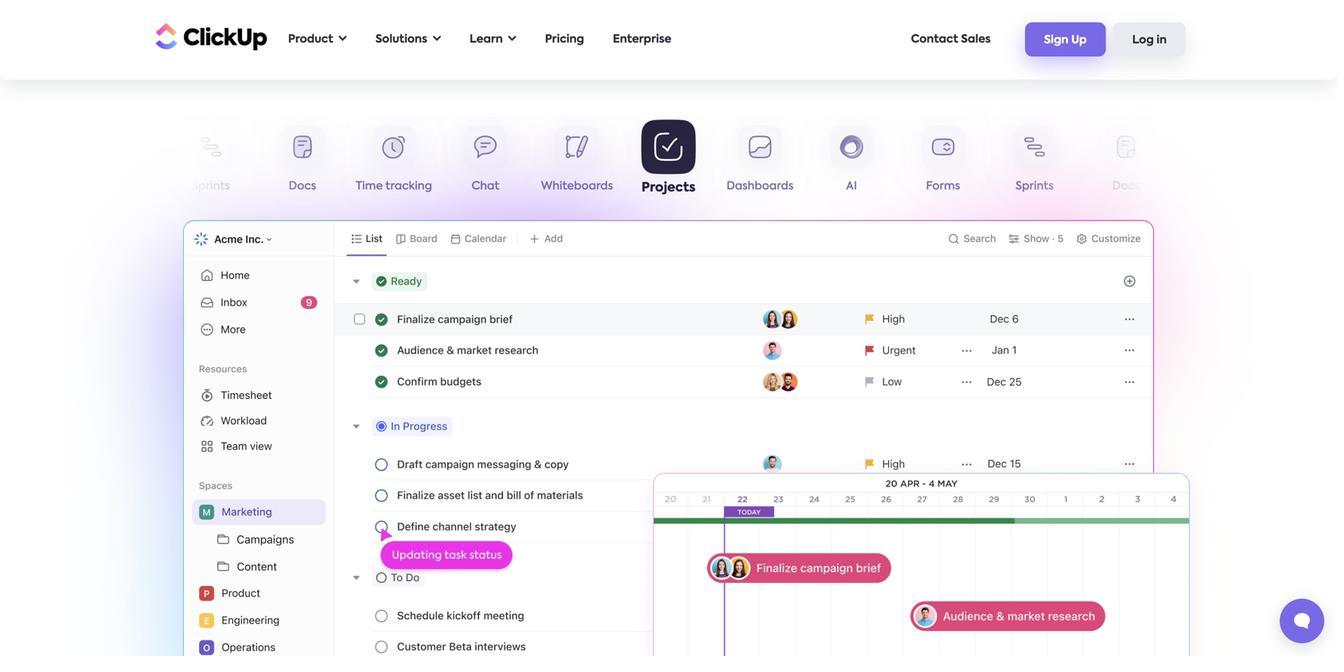 Task type: locate. For each thing, give the bounding box(es) containing it.
2 forms from the left
[[927, 181, 961, 192]]

0 horizontal spatial tracking
[[386, 181, 432, 192]]

contact sales link
[[904, 23, 999, 56]]

1 horizontal spatial sprints button
[[989, 125, 1081, 199]]

sprints
[[192, 181, 230, 192], [1016, 181, 1054, 192]]

projects button
[[623, 120, 715, 199]]

1 docs from the left
[[289, 181, 316, 192]]

contact
[[911, 34, 959, 45]]

projects image
[[633, 455, 1210, 656]]

log
[[1133, 35, 1154, 46]]

1 horizontal spatial time tracking button
[[1173, 125, 1264, 199]]

product button
[[280, 23, 355, 56]]

time
[[356, 181, 383, 192], [1180, 181, 1207, 192]]

dashboards button
[[715, 125, 806, 199]]

clickup image
[[151, 21, 268, 52]]

1 horizontal spatial docs button
[[1081, 125, 1173, 199]]

time tracking
[[356, 181, 432, 192], [1180, 181, 1257, 192]]

up
[[1072, 35, 1087, 46]]

sprints button
[[165, 125, 257, 199], [989, 125, 1081, 199]]

time tracking button
[[348, 125, 440, 199], [1173, 125, 1264, 199]]

chat button
[[440, 125, 532, 199]]

1 horizontal spatial forms
[[927, 181, 961, 192]]

pricing
[[545, 34, 584, 45]]

learn button
[[462, 23, 525, 56]]

0 horizontal spatial docs button
[[257, 125, 348, 199]]

enterprise link
[[605, 23, 680, 56]]

forms button
[[74, 125, 165, 199], [898, 125, 989, 199]]

ai
[[847, 181, 857, 192]]

ai button
[[806, 125, 898, 199]]

0 horizontal spatial time tracking button
[[348, 125, 440, 199]]

1 horizontal spatial tracking
[[1210, 181, 1257, 192]]

solutions
[[376, 34, 428, 45]]

docs
[[289, 181, 316, 192], [1113, 181, 1141, 192]]

dashboards
[[727, 181, 794, 192]]

0 horizontal spatial docs
[[289, 181, 316, 192]]

1 sprints from the left
[[192, 181, 230, 192]]

1 horizontal spatial docs
[[1113, 181, 1141, 192]]

1 horizontal spatial forms button
[[898, 125, 989, 199]]

1 forms from the left
[[102, 181, 137, 192]]

0 horizontal spatial forms button
[[74, 125, 165, 199]]

0 horizontal spatial time
[[356, 181, 383, 192]]

1 horizontal spatial time tracking
[[1180, 181, 1257, 192]]

docs button
[[257, 125, 348, 199], [1081, 125, 1173, 199]]

2 time tracking from the left
[[1180, 181, 1257, 192]]

0 horizontal spatial time tracking
[[356, 181, 432, 192]]

learn
[[470, 34, 503, 45]]

contact sales
[[911, 34, 991, 45]]

2 docs from the left
[[1113, 181, 1141, 192]]

1 horizontal spatial time
[[1180, 181, 1207, 192]]

tracking
[[386, 181, 432, 192], [1210, 181, 1257, 192]]

in
[[1157, 35, 1167, 46]]

1 horizontal spatial sprints
[[1016, 181, 1054, 192]]

0 horizontal spatial sprints
[[192, 181, 230, 192]]

0 horizontal spatial forms
[[102, 181, 137, 192]]

product
[[288, 34, 333, 45]]

0 horizontal spatial sprints button
[[165, 125, 257, 199]]

forms
[[102, 181, 137, 192], [927, 181, 961, 192]]

2 time from the left
[[1180, 181, 1207, 192]]



Task type: describe. For each thing, give the bounding box(es) containing it.
2 time tracking button from the left
[[1173, 125, 1264, 199]]

2 sprints from the left
[[1016, 181, 1054, 192]]

1 docs button from the left
[[257, 125, 348, 199]]

1 time from the left
[[356, 181, 383, 192]]

whiteboards
[[541, 181, 613, 192]]

log in link
[[1114, 22, 1187, 56]]

1 forms button from the left
[[74, 125, 165, 199]]

1 time tracking button from the left
[[348, 125, 440, 199]]

chat
[[472, 181, 500, 192]]

2 forms button from the left
[[898, 125, 989, 199]]

projects
[[642, 182, 696, 194]]

2 docs button from the left
[[1081, 125, 1173, 199]]

solutions button
[[368, 23, 449, 56]]

1 tracking from the left
[[386, 181, 432, 192]]

pricing link
[[537, 23, 592, 56]]

sign up
[[1045, 35, 1087, 46]]

log in
[[1133, 35, 1167, 46]]

sign
[[1045, 35, 1069, 46]]

2 sprints button from the left
[[989, 125, 1081, 199]]

whiteboards button
[[532, 125, 623, 199]]

1 sprints button from the left
[[165, 125, 257, 199]]

2 tracking from the left
[[1210, 181, 1257, 192]]

enterprise
[[613, 34, 672, 45]]

1 time tracking from the left
[[356, 181, 432, 192]]

sales
[[962, 34, 991, 45]]

sign up button
[[1026, 22, 1107, 56]]



Task type: vqa. For each thing, say whether or not it's contained in the screenshot.
'Time' for 1st Time tracking button from the right
no



